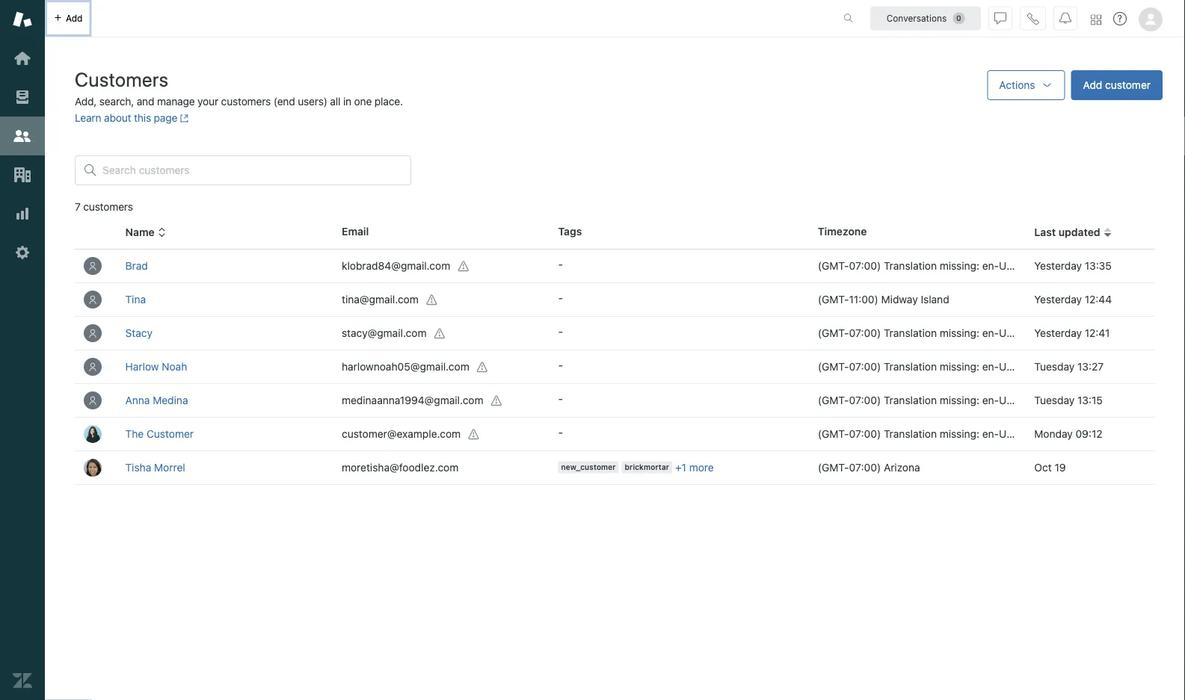 Task type: vqa. For each thing, say whether or not it's contained in the screenshot.


Task type: describe. For each thing, give the bounding box(es) containing it.
page
[[154, 112, 177, 124]]

07:00) for oct 19
[[849, 462, 881, 474]]

07:00) for tuesday 13:27
[[849, 361, 881, 373]]

customer
[[147, 428, 194, 441]]

users)
[[298, 95, 327, 108]]

admin image
[[13, 243, 32, 263]]

search,
[[99, 95, 134, 108]]

customers add, search, and manage your customers (end users) all in one place.
[[75, 68, 403, 108]]

tisha
[[125, 462, 151, 474]]

unverified email image for harlownoah05@gmail.com
[[477, 362, 489, 374]]

13:15
[[1078, 395, 1103, 407]]

(gmt- for monday 09:12
[[818, 428, 849, 441]]

(gmt-07:00) translation missing: en-us-x-1.txt.timezone.america_los_ange for tuesday 13:27
[[818, 361, 1186, 373]]

translation for tuesday 13:27
[[884, 361, 937, 373]]

tisha morrel link
[[125, 462, 185, 474]]

views image
[[13, 88, 32, 107]]

add
[[66, 13, 83, 24]]

monday
[[1035, 428, 1073, 441]]

last
[[1035, 226, 1056, 239]]

yesterday 13:35
[[1035, 260, 1112, 272]]

the
[[125, 428, 144, 441]]

missing: for yesterday 12:41
[[940, 327, 980, 340]]

us- for tuesday 13:27
[[999, 361, 1018, 373]]

harlow noah link
[[125, 361, 187, 373]]

- for harlownoah05@gmail.com
[[558, 359, 563, 372]]

tina
[[125, 294, 146, 306]]

x- for yesterday 12:41
[[1018, 327, 1028, 340]]

add,
[[75, 95, 97, 108]]

harlownoah05@gmail.com
[[342, 360, 470, 373]]

+1
[[675, 461, 687, 474]]

13:35
[[1085, 260, 1112, 272]]

conversations
[[887, 13, 947, 24]]

tina@gmail.com
[[342, 293, 419, 305]]

x- for yesterday 13:35
[[1018, 260, 1028, 272]]

brad link
[[125, 260, 148, 272]]

one
[[354, 95, 372, 108]]

customer
[[1106, 79, 1151, 91]]

customers image
[[13, 126, 32, 146]]

(opens in a new tab) image
[[177, 114, 189, 123]]

en- for monday 09:12
[[983, 428, 999, 441]]

translation for yesterday 13:35
[[884, 260, 937, 272]]

(gmt- for yesterday 13:35
[[818, 260, 849, 272]]

customers
[[75, 68, 169, 91]]

1.txt.timezone.america_los_ange for tuesday 13:15
[[1028, 395, 1186, 407]]

the customer link
[[125, 428, 194, 441]]

tuesday 13:15
[[1035, 395, 1103, 407]]

(gmt- for tuesday 13:15
[[818, 395, 849, 407]]

actions button
[[988, 70, 1066, 100]]

07:00) for yesterday 12:41
[[849, 327, 881, 340]]

19
[[1055, 462, 1066, 474]]

island
[[921, 294, 950, 306]]

anna medina
[[125, 395, 188, 407]]

(gmt-07:00) translation missing: en-us-x-1.txt.timezone.america_los_ange for monday 09:12
[[818, 428, 1186, 441]]

(gmt- for oct 19
[[818, 462, 849, 474]]

en- for tuesday 13:27
[[983, 361, 999, 373]]

updated
[[1059, 226, 1101, 239]]

(gmt- for yesterday 12:44
[[818, 294, 849, 306]]

in
[[343, 95, 352, 108]]

get started image
[[13, 49, 32, 68]]

brad
[[125, 260, 148, 272]]

and
[[137, 95, 154, 108]]

all
[[330, 95, 341, 108]]

zendesk image
[[13, 672, 32, 691]]

place.
[[375, 95, 403, 108]]

(gmt- for tuesday 13:27
[[818, 361, 849, 373]]

oct 19
[[1035, 462, 1066, 474]]

learn about this page link
[[75, 112, 189, 124]]

learn about this page
[[75, 112, 177, 124]]

- for customer@example.com
[[558, 427, 563, 439]]

add
[[1084, 79, 1103, 91]]

brickmortar +1 more
[[625, 461, 714, 474]]

tina link
[[125, 294, 146, 306]]

oct
[[1035, 462, 1052, 474]]

- for tina@gmail.com
[[558, 292, 563, 304]]

email
[[342, 225, 369, 238]]

notifications image
[[1060, 12, 1072, 24]]

noah
[[162, 361, 187, 373]]

reporting image
[[13, 204, 32, 224]]

1.txt.timezone.america_los_ange for yesterday 12:41
[[1028, 327, 1186, 340]]

stacy
[[125, 327, 153, 340]]

moretisha@foodlez.com
[[342, 462, 459, 474]]

07:00) for yesterday 13:35
[[849, 260, 881, 272]]

x- for tuesday 13:15
[[1018, 395, 1028, 407]]

13:27
[[1078, 361, 1104, 373]]

conversations button
[[871, 6, 981, 30]]

11:00)
[[849, 294, 879, 306]]

missing: for yesterday 13:35
[[940, 260, 980, 272]]

12:44
[[1085, 294, 1112, 306]]

us- for yesterday 12:41
[[999, 327, 1018, 340]]

button displays agent's chat status as invisible. image
[[995, 12, 1007, 24]]

us- for tuesday 13:15
[[999, 395, 1018, 407]]



Task type: locate. For each thing, give the bounding box(es) containing it.
(gmt-07:00) translation missing: en-us-x-1.txt.timezone.america_los_ange for yesterday 13:35
[[818, 260, 1186, 272]]

3 07:00) from the top
[[849, 361, 881, 373]]

7
[[75, 201, 81, 213]]

x- left tuesday 13:15
[[1018, 395, 1028, 407]]

1 translation from the top
[[884, 260, 937, 272]]

4 missing: from the top
[[940, 395, 980, 407]]

1 07:00) from the top
[[849, 260, 881, 272]]

us- for monday 09:12
[[999, 428, 1018, 441]]

organizations image
[[13, 165, 32, 185]]

medinaanna1994@gmail.com
[[342, 394, 484, 406]]

x- left "monday"
[[1018, 428, 1028, 441]]

unverified email image up harlownoah05@gmail.com
[[434, 328, 446, 340]]

klobrad84@gmail.com
[[342, 259, 450, 272]]

4 - from the top
[[558, 359, 563, 372]]

new_customer
[[561, 463, 616, 472]]

add customer
[[1084, 79, 1151, 91]]

2 1.txt.timezone.america_los_ange from the top
[[1028, 327, 1186, 340]]

anna medina link
[[125, 395, 188, 407]]

6 (gmt- from the top
[[818, 428, 849, 441]]

4 us- from the top
[[999, 395, 1018, 407]]

0 vertical spatial unverified email image
[[426, 294, 438, 306]]

3 en- from the top
[[983, 361, 999, 373]]

brickmortar
[[625, 463, 669, 472]]

en- for yesterday 12:41
[[983, 327, 999, 340]]

learn
[[75, 112, 101, 124]]

(gmt-11:00) midway island
[[818, 294, 950, 306]]

stacy link
[[125, 327, 153, 340]]

1 (gmt- from the top
[[818, 260, 849, 272]]

unverified email image for klobrad84@gmail.com
[[458, 261, 470, 273]]

midway
[[882, 294, 918, 306]]

12:41
[[1085, 327, 1110, 340]]

6 - from the top
[[558, 427, 563, 439]]

1.txt.timezone.america_los_ange for monday 09:12
[[1028, 428, 1186, 441]]

x- left tuesday 13:27
[[1018, 361, 1028, 373]]

this
[[134, 112, 151, 124]]

4 07:00) from the top
[[849, 395, 881, 407]]

2 translation from the top
[[884, 327, 937, 340]]

5 1.txt.timezone.america_los_ange from the top
[[1028, 428, 1186, 441]]

5 (gmt- from the top
[[818, 395, 849, 407]]

3 (gmt- from the top
[[818, 327, 849, 340]]

6 07:00) from the top
[[849, 462, 881, 474]]

5 missing: from the top
[[940, 428, 980, 441]]

7 customers
[[75, 201, 133, 213]]

3 missing: from the top
[[940, 361, 980, 373]]

us- left tuesday 13:27
[[999, 361, 1018, 373]]

tags
[[558, 225, 582, 238]]

timezone
[[818, 225, 867, 238]]

customer@example.com
[[342, 428, 461, 440]]

1 yesterday from the top
[[1035, 260, 1082, 272]]

customers right 7
[[83, 201, 133, 213]]

1 vertical spatial tuesday
[[1035, 395, 1075, 407]]

missing: for tuesday 13:27
[[940, 361, 980, 373]]

2 yesterday from the top
[[1035, 294, 1082, 306]]

1.txt.timezone.america_los_ange
[[1028, 260, 1186, 272], [1028, 327, 1186, 340], [1028, 361, 1186, 373], [1028, 395, 1186, 407], [1028, 428, 1186, 441]]

2 en- from the top
[[983, 327, 999, 340]]

1 vertical spatial customers
[[83, 201, 133, 213]]

manage
[[157, 95, 195, 108]]

unverified email image
[[458, 261, 470, 273], [477, 362, 489, 374], [491, 395, 503, 407], [468, 429, 480, 441]]

x-
[[1018, 260, 1028, 272], [1018, 327, 1028, 340], [1018, 361, 1028, 373], [1018, 395, 1028, 407], [1018, 428, 1028, 441]]

(gmt- for yesterday 12:41
[[818, 327, 849, 340]]

about
[[104, 112, 131, 124]]

1.txt.timezone.america_los_ange for tuesday 13:27
[[1028, 361, 1186, 373]]

translation
[[884, 260, 937, 272], [884, 327, 937, 340], [884, 361, 937, 373], [884, 395, 937, 407], [884, 428, 937, 441]]

x- for monday 09:12
[[1018, 428, 1028, 441]]

customers right your
[[221, 95, 271, 108]]

name button
[[125, 226, 167, 239]]

your
[[198, 95, 218, 108]]

7 (gmt- from the top
[[818, 462, 849, 474]]

0 vertical spatial tuesday
[[1035, 361, 1075, 373]]

last updated button
[[1035, 226, 1113, 239]]

translation for tuesday 13:15
[[884, 395, 937, 407]]

get help image
[[1114, 12, 1127, 25]]

5 (gmt-07:00) translation missing: en-us-x-1.txt.timezone.america_los_ange from the top
[[818, 428, 1186, 441]]

yesterday for yesterday 12:41
[[1035, 327, 1082, 340]]

unverified email image for tina@gmail.com
[[426, 294, 438, 306]]

tuesday for tuesday 13:27
[[1035, 361, 1075, 373]]

4 translation from the top
[[884, 395, 937, 407]]

unverified email image for medinaanna1994@gmail.com
[[491, 395, 503, 407]]

2 (gmt- from the top
[[818, 294, 849, 306]]

missing:
[[940, 260, 980, 272], [940, 327, 980, 340], [940, 361, 980, 373], [940, 395, 980, 407], [940, 428, 980, 441]]

us- left the yesterday 13:35
[[999, 260, 1018, 272]]

actions
[[1000, 79, 1036, 91]]

3 1.txt.timezone.america_los_ange from the top
[[1028, 361, 1186, 373]]

3 translation from the top
[[884, 361, 937, 373]]

us- left tuesday 13:15
[[999, 395, 1018, 407]]

yesterday for yesterday 12:44
[[1035, 294, 1082, 306]]

4 (gmt- from the top
[[818, 361, 849, 373]]

yesterday for yesterday 13:35
[[1035, 260, 1082, 272]]

07:00)
[[849, 260, 881, 272], [849, 327, 881, 340], [849, 361, 881, 373], [849, 395, 881, 407], [849, 428, 881, 441], [849, 462, 881, 474]]

1.txt.timezone.america_los_ange for yesterday 13:35
[[1028, 260, 1186, 272]]

3 x- from the top
[[1018, 361, 1028, 373]]

1 en- from the top
[[983, 260, 999, 272]]

(end
[[274, 95, 295, 108]]

5 07:00) from the top
[[849, 428, 881, 441]]

missing: for monday 09:12
[[940, 428, 980, 441]]

2 x- from the top
[[1018, 327, 1028, 340]]

0 vertical spatial customers
[[221, 95, 271, 108]]

4 (gmt-07:00) translation missing: en-us-x-1.txt.timezone.america_los_ange from the top
[[818, 395, 1186, 407]]

main element
[[0, 0, 45, 701]]

5 x- from the top
[[1018, 428, 1028, 441]]

harlow
[[125, 361, 159, 373]]

1 vertical spatial yesterday
[[1035, 294, 1082, 306]]

zendesk products image
[[1091, 15, 1102, 25]]

3 yesterday from the top
[[1035, 327, 1082, 340]]

yesterday
[[1035, 260, 1082, 272], [1035, 294, 1082, 306], [1035, 327, 1082, 340]]

unverified email image
[[426, 294, 438, 306], [434, 328, 446, 340]]

arizona
[[884, 462, 920, 474]]

anna
[[125, 395, 150, 407]]

tuesday up "monday"
[[1035, 395, 1075, 407]]

the customer
[[125, 428, 194, 441]]

us- for yesterday 13:35
[[999, 260, 1018, 272]]

5 - from the top
[[558, 393, 563, 405]]

us- left yesterday 12:41
[[999, 327, 1018, 340]]

tisha morrel
[[125, 462, 185, 474]]

tuesday for tuesday 13:15
[[1035, 395, 1075, 407]]

(gmt-
[[818, 260, 849, 272], [818, 294, 849, 306], [818, 327, 849, 340], [818, 361, 849, 373], [818, 395, 849, 407], [818, 428, 849, 441], [818, 462, 849, 474]]

1 1.txt.timezone.america_los_ange from the top
[[1028, 260, 1186, 272]]

yesterday up yesterday 12:41
[[1035, 294, 1082, 306]]

x- for tuesday 13:27
[[1018, 361, 1028, 373]]

2 (gmt-07:00) translation missing: en-us-x-1.txt.timezone.america_los_ange from the top
[[818, 327, 1186, 340]]

5 us- from the top
[[999, 428, 1018, 441]]

-
[[558, 258, 563, 271], [558, 292, 563, 304], [558, 326, 563, 338], [558, 359, 563, 372], [558, 393, 563, 405], [558, 427, 563, 439]]

2 vertical spatial yesterday
[[1035, 327, 1082, 340]]

1 x- from the top
[[1018, 260, 1028, 272]]

1.txt.timezone.america_los_ange down 13:27
[[1028, 395, 1186, 407]]

add customer button
[[1072, 70, 1163, 100]]

2 - from the top
[[558, 292, 563, 304]]

2 missing: from the top
[[940, 327, 980, 340]]

more
[[689, 461, 714, 474]]

morrel
[[154, 462, 185, 474]]

en- for tuesday 13:15
[[983, 395, 999, 407]]

customers inside customers add, search, and manage your customers (end users) all in one place.
[[221, 95, 271, 108]]

us-
[[999, 260, 1018, 272], [999, 327, 1018, 340], [999, 361, 1018, 373], [999, 395, 1018, 407], [999, 428, 1018, 441]]

- for klobrad84@gmail.com
[[558, 258, 563, 271]]

09:12
[[1076, 428, 1103, 441]]

last updated
[[1035, 226, 1101, 239]]

- for medinaanna1994@gmail.com
[[558, 393, 563, 405]]

us- left "monday"
[[999, 428, 1018, 441]]

3 us- from the top
[[999, 361, 1018, 373]]

1 - from the top
[[558, 258, 563, 271]]

2 us- from the top
[[999, 327, 1018, 340]]

yesterday down last updated
[[1035, 260, 1082, 272]]

5 translation from the top
[[884, 428, 937, 441]]

2 07:00) from the top
[[849, 327, 881, 340]]

1.txt.timezone.america_los_ange down 12:44
[[1028, 327, 1186, 340]]

1.txt.timezone.america_los_ange down 13:15
[[1028, 428, 1186, 441]]

translation for monday 09:12
[[884, 428, 937, 441]]

5 en- from the top
[[983, 428, 999, 441]]

07:00) for tuesday 13:15
[[849, 395, 881, 407]]

4 x- from the top
[[1018, 395, 1028, 407]]

(gmt-07:00) translation missing: en-us-x-1.txt.timezone.america_los_ange
[[818, 260, 1186, 272], [818, 327, 1186, 340], [818, 361, 1186, 373], [818, 395, 1186, 407], [818, 428, 1186, 441]]

Search customers field
[[102, 164, 402, 177]]

zendesk support image
[[13, 10, 32, 29]]

3 (gmt-07:00) translation missing: en-us-x-1.txt.timezone.america_los_ange from the top
[[818, 361, 1186, 373]]

1 us- from the top
[[999, 260, 1018, 272]]

unverified email image for stacy@gmail.com
[[434, 328, 446, 340]]

tuesday left 13:27
[[1035, 361, 1075, 373]]

x- left the yesterday 13:35
[[1018, 260, 1028, 272]]

en- for yesterday 13:35
[[983, 260, 999, 272]]

1 (gmt-07:00) translation missing: en-us-x-1.txt.timezone.america_los_ange from the top
[[818, 260, 1186, 272]]

name
[[125, 226, 155, 239]]

1.txt.timezone.america_los_ange down 12:41
[[1028, 361, 1186, 373]]

(gmt-07:00) arizona
[[818, 462, 920, 474]]

customers
[[221, 95, 271, 108], [83, 201, 133, 213]]

(gmt-07:00) translation missing: en-us-x-1.txt.timezone.america_los_ange for tuesday 13:15
[[818, 395, 1186, 407]]

en-
[[983, 260, 999, 272], [983, 327, 999, 340], [983, 361, 999, 373], [983, 395, 999, 407], [983, 428, 999, 441]]

1 tuesday from the top
[[1035, 361, 1075, 373]]

missing: for tuesday 13:15
[[940, 395, 980, 407]]

1 vertical spatial unverified email image
[[434, 328, 446, 340]]

4 en- from the top
[[983, 395, 999, 407]]

add button
[[45, 0, 92, 37]]

1 missing: from the top
[[940, 260, 980, 272]]

harlow noah
[[125, 361, 187, 373]]

1 horizontal spatial customers
[[221, 95, 271, 108]]

+1 more button
[[675, 461, 714, 474]]

tuesday
[[1035, 361, 1075, 373], [1035, 395, 1075, 407]]

- for stacy@gmail.com
[[558, 326, 563, 338]]

stacy@gmail.com
[[342, 327, 427, 339]]

2 tuesday from the top
[[1035, 395, 1075, 407]]

07:00) for monday 09:12
[[849, 428, 881, 441]]

yesterday 12:44
[[1035, 294, 1112, 306]]

monday 09:12
[[1035, 428, 1103, 441]]

translation for yesterday 12:41
[[884, 327, 937, 340]]

unverified email image down "klobrad84@gmail.com"
[[426, 294, 438, 306]]

unverified email image for customer@example.com
[[468, 429, 480, 441]]

(gmt-07:00) translation missing: en-us-x-1.txt.timezone.america_los_ange for yesterday 12:41
[[818, 327, 1186, 340]]

0 vertical spatial yesterday
[[1035, 260, 1082, 272]]

tuesday 13:27
[[1035, 361, 1104, 373]]

yesterday 12:41
[[1035, 327, 1110, 340]]

medina
[[153, 395, 188, 407]]

1.txt.timezone.america_los_ange up 12:44
[[1028, 260, 1186, 272]]

x- left yesterday 12:41
[[1018, 327, 1028, 340]]

yesterday up tuesday 13:27
[[1035, 327, 1082, 340]]

4 1.txt.timezone.america_los_ange from the top
[[1028, 395, 1186, 407]]

3 - from the top
[[558, 326, 563, 338]]

0 horizontal spatial customers
[[83, 201, 133, 213]]



